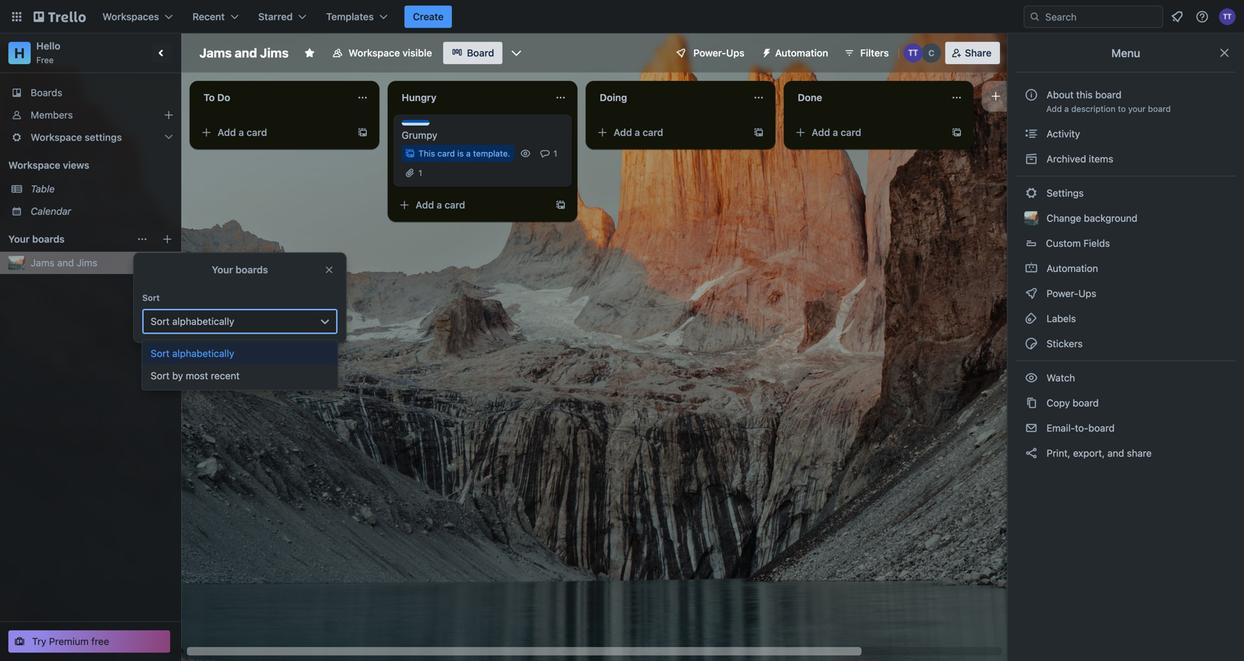 Task type: describe. For each thing, give the bounding box(es) containing it.
workspace views
[[8, 159, 89, 171]]

your
[[1128, 104, 1146, 114]]

jims inside board name text box
[[260, 45, 289, 60]]

switch to… image
[[10, 10, 24, 24]]

boards
[[31, 87, 62, 98]]

board up print, export, and share
[[1089, 422, 1115, 434]]

add a card down this in the top left of the page
[[416, 199, 465, 211]]

workspaces button
[[94, 6, 181, 28]]

archived items
[[1044, 153, 1114, 165]]

2 alphabetically from the top
[[172, 348, 234, 359]]

1 vertical spatial jams
[[31, 257, 55, 269]]

list
[[1067, 90, 1080, 102]]

most
[[186, 370, 208, 382]]

card down is
[[445, 199, 465, 211]]

board up to-
[[1073, 397, 1099, 409]]

automation link
[[1016, 257, 1236, 280]]

create from template… image for to do
[[357, 127, 368, 138]]

add for 'add a card' button related to to do
[[218, 127, 236, 138]]

close popover image
[[324, 264, 335, 276]]

filters
[[861, 47, 889, 59]]

labels
[[1044, 313, 1076, 324]]

workspace visible
[[349, 47, 432, 59]]

add inside about this board add a description to your board
[[1047, 104, 1062, 114]]

power-ups button
[[666, 42, 753, 64]]

card left is
[[438, 149, 455, 158]]

items
[[1089, 153, 1114, 165]]

hungry
[[402, 92, 437, 103]]

workspace settings button
[[0, 126, 181, 149]]

settings
[[85, 131, 122, 143]]

add another list button
[[982, 81, 1172, 112]]

2 vertical spatial and
[[1108, 447, 1125, 459]]

add for done 'add a card' button
[[812, 127, 830, 138]]

print, export, and share
[[1044, 447, 1152, 459]]

settings
[[1044, 187, 1084, 199]]

visible
[[403, 47, 432, 59]]

grumpy link
[[402, 128, 564, 142]]

labels link
[[1016, 308, 1236, 330]]

members
[[31, 109, 73, 121]]

archived
[[1047, 153, 1086, 165]]

create from template… image for 'add a card' button underneath this card is a template.
[[555, 199, 566, 211]]

watch
[[1044, 372, 1078, 384]]

jams and jims link
[[31, 256, 156, 270]]

hello link
[[36, 40, 60, 52]]

activity link
[[1016, 123, 1236, 145]]

2 sort alphabetically from the top
[[151, 348, 234, 359]]

sm image for power-ups
[[1025, 287, 1039, 301]]

Doing text field
[[592, 86, 745, 109]]

create
[[413, 11, 444, 22]]

settings link
[[1016, 182, 1236, 204]]

sm image for stickers
[[1025, 337, 1039, 351]]

your inside your boards with 1 items element
[[8, 233, 30, 245]]

jams inside board name text box
[[199, 45, 232, 60]]

0 horizontal spatial your boards
[[8, 233, 65, 245]]

share button
[[946, 42, 1000, 64]]

sm image for activity
[[1025, 127, 1039, 141]]

terry turtle (terryturtle) image
[[904, 43, 923, 63]]

stickers link
[[1016, 333, 1236, 355]]

add a card button for done
[[790, 121, 946, 144]]

1 vertical spatial your
[[212, 264, 233, 276]]

copy board link
[[1016, 392, 1236, 414]]

add a card for doing
[[614, 127, 663, 138]]

copy
[[1047, 397, 1070, 409]]

c
[[929, 48, 935, 58]]

customize views image
[[510, 46, 524, 60]]

free
[[91, 636, 109, 647]]

1 vertical spatial jams and jims
[[31, 257, 97, 269]]

terry turtle (terryturtle) image
[[1219, 8, 1236, 25]]

hello free
[[36, 40, 60, 65]]

export,
[[1073, 447, 1105, 459]]

card for done
[[841, 127, 861, 138]]

Board name text field
[[193, 42, 296, 64]]

0 vertical spatial boards
[[32, 233, 65, 245]]

workspace navigation collapse icon image
[[152, 43, 172, 63]]

is
[[457, 149, 464, 158]]

h
[[14, 45, 25, 61]]

background
[[1084, 212, 1138, 224]]

add board image
[[162, 234, 173, 245]]

by
[[172, 370, 183, 382]]

a for 'add a card' button associated with doing
[[635, 127, 640, 138]]

activity
[[1044, 128, 1080, 140]]

to-
[[1075, 422, 1089, 434]]

add a card for done
[[812, 127, 861, 138]]

card for doing
[[643, 127, 663, 138]]

members link
[[0, 104, 181, 126]]

a for 'add a card' button related to to do
[[239, 127, 244, 138]]

add another list
[[1007, 90, 1080, 102]]

recent button
[[184, 6, 247, 28]]

change background link
[[1016, 207, 1236, 229]]

boards link
[[0, 82, 181, 104]]

a for 'add a card' button underneath this card is a template.
[[437, 199, 442, 211]]

table
[[31, 183, 55, 195]]

try premium free
[[32, 636, 109, 647]]

template.
[[473, 149, 510, 158]]

sm image for copy board
[[1025, 396, 1039, 410]]

do
[[217, 92, 230, 103]]

your boards with 1 items element
[[8, 231, 130, 248]]

1 horizontal spatial ups
[[1079, 288, 1097, 299]]

starred button
[[250, 6, 315, 28]]

add a card for to do
[[218, 127, 267, 138]]

add a card button for to do
[[195, 121, 352, 144]]

sm image for automation
[[1025, 262, 1039, 276]]

custom fields button
[[1016, 232, 1236, 255]]

recent
[[193, 11, 225, 22]]

0 horizontal spatial jims
[[77, 257, 97, 269]]

custom
[[1046, 238, 1081, 249]]

about
[[1047, 89, 1074, 100]]

board up to
[[1096, 89, 1122, 100]]

power- inside button
[[694, 47, 726, 59]]



Task type: vqa. For each thing, say whether or not it's contained in the screenshot.
automation image
no



Task type: locate. For each thing, give the bounding box(es) containing it.
0 vertical spatial your boards
[[8, 233, 65, 245]]

0 horizontal spatial create from template… image
[[357, 127, 368, 138]]

workspace for workspace visible
[[349, 47, 400, 59]]

a for done 'add a card' button
[[833, 127, 838, 138]]

1 horizontal spatial jims
[[260, 45, 289, 60]]

a down to do text field
[[239, 127, 244, 138]]

sm image inside labels link
[[1025, 312, 1039, 326]]

1 vertical spatial alphabetically
[[172, 348, 234, 359]]

To Do text field
[[195, 86, 349, 109]]

power-ups up doing text field
[[694, 47, 745, 59]]

this
[[1077, 89, 1093, 100]]

0 vertical spatial ups
[[726, 47, 745, 59]]

ups down automation link
[[1079, 288, 1097, 299]]

0 vertical spatial power-
[[694, 47, 726, 59]]

card down doing text field
[[643, 127, 663, 138]]

jams and jims down the recent dropdown button
[[199, 45, 289, 60]]

workspace settings
[[31, 131, 122, 143]]

1 horizontal spatial power-
[[1047, 288, 1079, 299]]

open information menu image
[[1196, 10, 1210, 24]]

to
[[1118, 104, 1126, 114]]

templates
[[326, 11, 374, 22]]

sm image inside activity link
[[1025, 127, 1039, 141]]

this card is a template.
[[419, 149, 510, 158]]

add a card button down to do text field
[[195, 121, 352, 144]]

sm image inside 'automation' button
[[756, 42, 775, 61]]

board right your
[[1148, 104, 1171, 114]]

1 vertical spatial workspace
[[31, 131, 82, 143]]

and down your boards with 1 items element at the left of page
[[57, 257, 74, 269]]

sm image inside settings link
[[1025, 186, 1039, 200]]

0 horizontal spatial and
[[57, 257, 74, 269]]

add down done
[[812, 127, 830, 138]]

and down the recent dropdown button
[[235, 45, 257, 60]]

workspace up table on the top
[[8, 159, 60, 171]]

workspaces
[[103, 11, 159, 22]]

board
[[467, 47, 494, 59]]

workspace for workspace settings
[[31, 131, 82, 143]]

add
[[1007, 90, 1026, 102], [1047, 104, 1062, 114], [218, 127, 236, 138], [614, 127, 632, 138], [812, 127, 830, 138], [416, 199, 434, 211]]

add left another
[[1007, 90, 1026, 102]]

premium
[[49, 636, 89, 647]]

doing
[[600, 92, 627, 103]]

automation
[[775, 47, 829, 59], [1044, 263, 1098, 274]]

0 vertical spatial jims
[[260, 45, 289, 60]]

1 horizontal spatial create from template… image
[[753, 127, 765, 138]]

0 horizontal spatial automation
[[775, 47, 829, 59]]

primary element
[[0, 0, 1244, 33]]

0 horizontal spatial ups
[[726, 47, 745, 59]]

1 horizontal spatial boards
[[236, 264, 268, 276]]

add a card down do
[[218, 127, 267, 138]]

5 sm image from the top
[[1025, 421, 1039, 435]]

1 horizontal spatial jams
[[199, 45, 232, 60]]

sm image
[[756, 42, 775, 61], [1025, 127, 1039, 141], [1025, 152, 1039, 166], [1025, 186, 1039, 200], [1025, 287, 1039, 301], [1025, 396, 1039, 410], [1025, 446, 1039, 460]]

a down this card is a template.
[[437, 199, 442, 211]]

sm image inside automation link
[[1025, 262, 1039, 276]]

Search field
[[1041, 6, 1163, 27]]

1 vertical spatial and
[[57, 257, 74, 269]]

card down to do text field
[[247, 127, 267, 138]]

done
[[798, 92, 822, 103]]

archived items link
[[1016, 148, 1236, 170]]

sm image inside watch link
[[1025, 371, 1039, 385]]

power- up doing text field
[[694, 47, 726, 59]]

1 vertical spatial boards
[[236, 264, 268, 276]]

0 horizontal spatial your
[[8, 233, 30, 245]]

your boards
[[8, 233, 65, 245], [212, 264, 268, 276]]

create from template… image
[[951, 127, 963, 138], [555, 199, 566, 211]]

add a card button down doing text field
[[592, 121, 748, 144]]

1 horizontal spatial create from template… image
[[951, 127, 963, 138]]

add a card button for doing
[[592, 121, 748, 144]]

add a card down done
[[812, 127, 861, 138]]

jams down your boards with 1 items element at the left of page
[[31, 257, 55, 269]]

jams and jims down your boards with 1 items element at the left of page
[[31, 257, 97, 269]]

views
[[63, 159, 89, 171]]

and inside board name text box
[[235, 45, 257, 60]]

add down do
[[218, 127, 236, 138]]

0 vertical spatial power-ups
[[694, 47, 745, 59]]

templates button
[[318, 6, 396, 28]]

1 vertical spatial sort alphabetically
[[151, 348, 234, 359]]

watch link
[[1016, 367, 1236, 389]]

1 vertical spatial create from template… image
[[555, 199, 566, 211]]

create from template… image
[[357, 127, 368, 138], [753, 127, 765, 138]]

sm image for email-to-board
[[1025, 421, 1039, 435]]

try premium free button
[[8, 631, 170, 653]]

this
[[419, 149, 435, 158]]

jims down your boards with 1 items element at the left of page
[[77, 257, 97, 269]]

0 vertical spatial and
[[235, 45, 257, 60]]

add for 'add a card' button underneath this card is a template.
[[416, 199, 434, 211]]

share
[[1127, 447, 1152, 459]]

board link
[[443, 42, 503, 64]]

0 vertical spatial your
[[8, 233, 30, 245]]

sm image inside email-to-board link
[[1025, 421, 1039, 435]]

card down done text field
[[841, 127, 861, 138]]

workspace visible button
[[324, 42, 441, 64]]

calendar link
[[31, 204, 173, 218]]

create button
[[405, 6, 452, 28]]

1 vertical spatial automation
[[1044, 263, 1098, 274]]

free
[[36, 55, 54, 65]]

1 vertical spatial ups
[[1079, 288, 1097, 299]]

search image
[[1030, 11, 1041, 22]]

add a card button down this card is a template.
[[393, 194, 550, 216]]

0 vertical spatial jams
[[199, 45, 232, 60]]

card
[[247, 127, 267, 138], [643, 127, 663, 138], [841, 127, 861, 138], [438, 149, 455, 158], [445, 199, 465, 211]]

create from template… image for doing
[[753, 127, 765, 138]]

power- up labels
[[1047, 288, 1079, 299]]

your boards menu image
[[137, 234, 148, 245]]

3 sm image from the top
[[1025, 337, 1039, 351]]

0 horizontal spatial create from template… image
[[555, 199, 566, 211]]

starred
[[258, 11, 293, 22]]

copy board
[[1044, 397, 1099, 409]]

workspace for workspace views
[[8, 159, 60, 171]]

print,
[[1047, 447, 1071, 459]]

a down list
[[1065, 104, 1069, 114]]

sort alphabetically
[[151, 316, 234, 327], [151, 348, 234, 359]]

create from template… image for done 'add a card' button
[[951, 127, 963, 138]]

workspace inside button
[[349, 47, 400, 59]]

add down another
[[1047, 104, 1062, 114]]

change
[[1047, 212, 1082, 224]]

add inside add another list button
[[1007, 90, 1026, 102]]

1 horizontal spatial 1
[[554, 149, 557, 158]]

calendar
[[31, 205, 71, 217]]

add down doing
[[614, 127, 632, 138]]

power-ups inside button
[[694, 47, 745, 59]]

workspace down members
[[31, 131, 82, 143]]

1 sm image from the top
[[1025, 262, 1039, 276]]

1 vertical spatial power-
[[1047, 288, 1079, 299]]

1 vertical spatial your boards
[[212, 264, 268, 276]]

2 sm image from the top
[[1025, 312, 1039, 326]]

a down done text field
[[833, 127, 838, 138]]

jams and jims
[[199, 45, 289, 60], [31, 257, 97, 269]]

sm image inside copy board link
[[1025, 396, 1039, 410]]

0 horizontal spatial jams
[[31, 257, 55, 269]]

a right is
[[466, 149, 471, 158]]

description
[[1072, 104, 1116, 114]]

automation up done
[[775, 47, 829, 59]]

jams down the recent dropdown button
[[199, 45, 232, 60]]

another
[[1028, 90, 1064, 102]]

add for 'add a card' button associated with doing
[[614, 127, 632, 138]]

1 horizontal spatial your boards
[[212, 264, 268, 276]]

power-ups link
[[1016, 283, 1236, 305]]

0 horizontal spatial power-
[[694, 47, 726, 59]]

sm image for archived items
[[1025, 152, 1039, 166]]

add a card
[[218, 127, 267, 138], [614, 127, 663, 138], [812, 127, 861, 138], [416, 199, 465, 211]]

1 vertical spatial jims
[[77, 257, 97, 269]]

email-to-board link
[[1016, 417, 1236, 439]]

automation inside button
[[775, 47, 829, 59]]

add a card down doing
[[614, 127, 663, 138]]

share
[[965, 47, 992, 59]]

email-
[[1047, 422, 1075, 434]]

fields
[[1084, 238, 1110, 249]]

1
[[554, 149, 557, 158], [419, 168, 422, 178]]

sm image for settings
[[1025, 186, 1039, 200]]

card for to do
[[247, 127, 267, 138]]

automation down the custom fields
[[1044, 263, 1098, 274]]

1 down this in the top left of the page
[[419, 168, 422, 178]]

a down doing text field
[[635, 127, 640, 138]]

sm image for print, export, and share
[[1025, 446, 1039, 460]]

sm image inside archived items link
[[1025, 152, 1039, 166]]

0 vertical spatial automation
[[775, 47, 829, 59]]

0 horizontal spatial 1
[[419, 168, 422, 178]]

1 horizontal spatial and
[[235, 45, 257, 60]]

2 vertical spatial workspace
[[8, 159, 60, 171]]

sort by most recent
[[151, 370, 240, 382]]

Hungry text field
[[393, 86, 547, 109]]

power-ups
[[694, 47, 745, 59], [1044, 288, 1099, 299]]

to
[[204, 92, 215, 103]]

workspace
[[349, 47, 400, 59], [31, 131, 82, 143], [8, 159, 60, 171]]

1 vertical spatial power-ups
[[1044, 288, 1099, 299]]

0 horizontal spatial power-ups
[[694, 47, 745, 59]]

jims left star or unstar board icon
[[260, 45, 289, 60]]

add a card button down done text field
[[790, 121, 946, 144]]

sm image inside stickers link
[[1025, 337, 1039, 351]]

star or unstar board image
[[304, 47, 315, 59]]

your
[[8, 233, 30, 245], [212, 264, 233, 276]]

sm image inside 'print, export, and share' link
[[1025, 446, 1039, 460]]

0 vertical spatial sort alphabetically
[[151, 316, 234, 327]]

back to home image
[[33, 6, 86, 28]]

power-ups up labels
[[1044, 288, 1099, 299]]

sm image for labels
[[1025, 312, 1039, 326]]

and
[[235, 45, 257, 60], [57, 257, 74, 269], [1108, 447, 1125, 459]]

sm image inside power-ups link
[[1025, 287, 1039, 301]]

table link
[[31, 182, 173, 196]]

0 vertical spatial workspace
[[349, 47, 400, 59]]

1 right the template.
[[554, 149, 557, 158]]

recent
[[211, 370, 240, 382]]

4 sm image from the top
[[1025, 371, 1039, 385]]

a inside about this board add a description to your board
[[1065, 104, 1069, 114]]

power-
[[694, 47, 726, 59], [1047, 288, 1079, 299]]

custom fields
[[1046, 238, 1110, 249]]

0 horizontal spatial boards
[[32, 233, 65, 245]]

about this board add a description to your board
[[1047, 89, 1171, 114]]

add a card button
[[195, 121, 352, 144], [592, 121, 748, 144], [790, 121, 946, 144], [393, 194, 550, 216]]

0 vertical spatial 1
[[554, 149, 557, 158]]

email-to-board
[[1044, 422, 1115, 434]]

2 horizontal spatial and
[[1108, 447, 1125, 459]]

try
[[32, 636, 46, 647]]

1 horizontal spatial power-ups
[[1044, 288, 1099, 299]]

workspace down the templates popup button
[[349, 47, 400, 59]]

1 horizontal spatial your
[[212, 264, 233, 276]]

0 vertical spatial jams and jims
[[199, 45, 289, 60]]

0 vertical spatial create from template… image
[[951, 127, 963, 138]]

chestercheeetah (chestercheeetah) image
[[922, 43, 941, 63]]

automation button
[[756, 42, 837, 64]]

ups left 'automation' button
[[726, 47, 745, 59]]

stickers
[[1044, 338, 1083, 349]]

Done text field
[[790, 86, 943, 109]]

1 sort alphabetically from the top
[[151, 316, 234, 327]]

sm image for watch
[[1025, 371, 1039, 385]]

menu
[[1112, 46, 1141, 60]]

0 horizontal spatial jams and jims
[[31, 257, 97, 269]]

h link
[[8, 42, 31, 64]]

color: blue, title: none image
[[402, 120, 430, 126]]

add for add another list button
[[1007, 90, 1026, 102]]

filters button
[[840, 42, 893, 64]]

0 vertical spatial alphabetically
[[172, 316, 234, 327]]

1 horizontal spatial automation
[[1044, 263, 1098, 274]]

to do
[[204, 92, 230, 103]]

jams and jims inside board name text box
[[199, 45, 289, 60]]

2 create from template… image from the left
[[753, 127, 765, 138]]

1 alphabetically from the top
[[172, 316, 234, 327]]

1 vertical spatial 1
[[419, 168, 422, 178]]

and left share
[[1108, 447, 1125, 459]]

add down this in the top left of the page
[[416, 199, 434, 211]]

0 notifications image
[[1169, 8, 1186, 25]]

grumpy
[[402, 129, 437, 141]]

print, export, and share link
[[1016, 442, 1236, 465]]

workspace inside dropdown button
[[31, 131, 82, 143]]

ups inside button
[[726, 47, 745, 59]]

1 horizontal spatial jams and jims
[[199, 45, 289, 60]]

sm image
[[1025, 262, 1039, 276], [1025, 312, 1039, 326], [1025, 337, 1039, 351], [1025, 371, 1039, 385], [1025, 421, 1039, 435]]

1 create from template… image from the left
[[357, 127, 368, 138]]

a
[[1065, 104, 1069, 114], [239, 127, 244, 138], [635, 127, 640, 138], [833, 127, 838, 138], [466, 149, 471, 158], [437, 199, 442, 211]]



